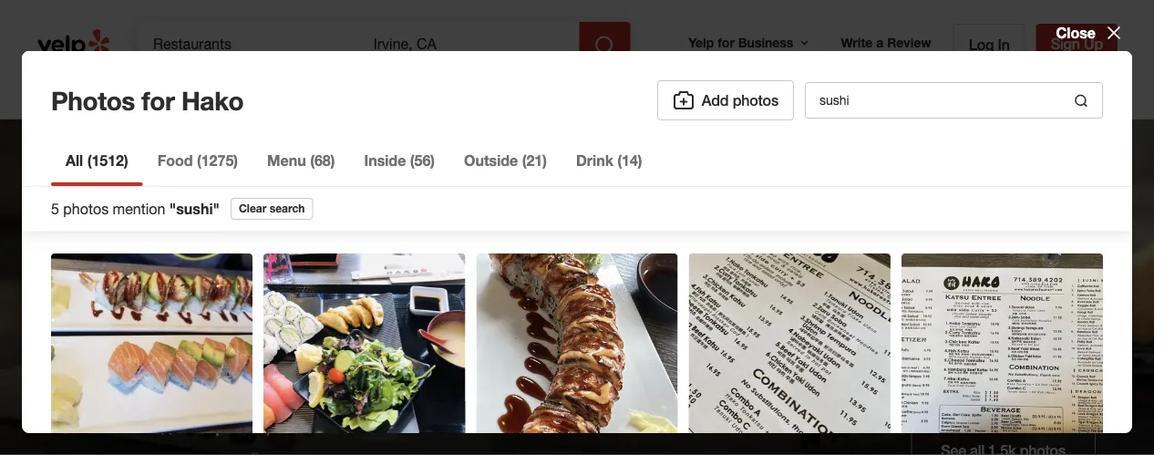Task type: vqa. For each thing, say whether or not it's contained in the screenshot.
'using'
no



Task type: describe. For each thing, give the bounding box(es) containing it.
add photos
[[702, 92, 779, 109]]

write a review link
[[834, 26, 939, 59]]

log in link
[[954, 24, 1026, 64]]

clear
[[239, 202, 267, 215]]

5
[[51, 201, 59, 218]]

inside
[[364, 152, 406, 169]]

(936
[[254, 378, 283, 396]]

all (1512)
[[66, 152, 128, 169]]

24 close v2 image
[[1104, 22, 1126, 44]]

16 claim filled v2 image
[[58, 420, 73, 435]]

edit button
[[360, 419, 397, 441]]

Search photos text field
[[805, 82, 1104, 119]]

photos for add
[[733, 92, 779, 109]]

japanese link
[[199, 419, 266, 436]]

(14)
[[618, 152, 643, 169]]

business
[[739, 35, 794, 50]]

"sushi"
[[170, 200, 220, 218]]

japanese
[[199, 419, 266, 436]]

photo of hako - irvine, ca, us. chicken katsu image
[[1036, 119, 1155, 455]]

4.4 star rating image
[[58, 373, 219, 402]]

outside
[[464, 152, 518, 169]]

restaurants link
[[139, 66, 262, 119]]

reviews)
[[287, 378, 345, 396]]

food
[[158, 152, 193, 169]]

yelp for business
[[689, 35, 794, 50]]

drink
[[577, 152, 614, 169]]

all
[[66, 152, 83, 169]]

(1512)
[[87, 152, 128, 169]]

review
[[888, 35, 932, 50]]

restaurants
[[153, 82, 222, 97]]

24 add photo v2 image
[[673, 89, 695, 111]]

write
[[841, 35, 873, 50]]

5 photos mention "sushi"
[[51, 200, 220, 218]]

photos for 5
[[63, 201, 109, 218]]

sign up
[[1052, 35, 1104, 52]]

(21)
[[522, 152, 547, 169]]

0 horizontal spatial hako
[[58, 313, 166, 366]]

(56)
[[410, 152, 435, 169]]

log in
[[969, 36, 1010, 53]]

$$
[[158, 419, 175, 436]]

in
[[998, 36, 1010, 53]]

16 chevron down v2 image
[[798, 35, 812, 50]]

4.4 (936 reviews)
[[230, 378, 345, 396]]

for for photos
[[142, 85, 175, 115]]

yelp for business button
[[682, 26, 820, 59]]

4.4
[[230, 378, 250, 396]]

log
[[969, 36, 995, 53]]



Task type: locate. For each thing, give the bounding box(es) containing it.
japanese , sushi bars
[[199, 419, 349, 436]]

close button
[[1057, 22, 1126, 44]]

1 horizontal spatial for
[[718, 35, 735, 50]]

tab list
[[51, 150, 657, 186]]

clear search button
[[231, 198, 313, 220]]

24 chevron down v2 image
[[225, 79, 247, 101]]

yelp
[[689, 35, 715, 50]]

for for yelp
[[718, 35, 735, 50]]

photos
[[733, 92, 779, 109], [63, 201, 109, 218]]

info alert
[[247, 449, 506, 455]]

for up food
[[142, 85, 175, 115]]

photo of hako - irvine, ca, us. table set image
[[518, 119, 1036, 455]]

a
[[877, 35, 884, 50]]

0 vertical spatial photos
[[733, 92, 779, 109]]

outside (21)
[[464, 152, 547, 169]]

0 vertical spatial search image
[[594, 35, 616, 56]]

photos right 5
[[63, 201, 109, 218]]

1 vertical spatial hako
[[58, 313, 166, 366]]

claimed
[[77, 419, 134, 436]]

sushi bars link
[[274, 419, 349, 436]]

1 vertical spatial photos
[[63, 201, 109, 218]]

add
[[702, 92, 729, 109]]

0 vertical spatial for
[[718, 35, 735, 50]]

food (1275)
[[158, 152, 238, 169]]

search
[[270, 202, 305, 215]]

(68)
[[310, 152, 335, 169]]

hako
[[181, 85, 244, 115], [58, 313, 166, 366]]

hako up 4.4 star rating image
[[58, 313, 166, 366]]

add photos link
[[657, 80, 795, 120]]

mention
[[113, 201, 165, 218]]

1 vertical spatial search image
[[1075, 93, 1089, 108]]

0 horizontal spatial photos
[[63, 201, 109, 218]]

16 info v2 image
[[247, 452, 262, 455]]

None search field
[[139, 22, 634, 66]]

photos for hako
[[51, 85, 244, 115]]

1 vertical spatial for
[[142, 85, 175, 115]]

write a review
[[841, 35, 932, 50]]

sushi
[[274, 419, 313, 436]]

photos inside '5 photos mention "sushi"'
[[63, 201, 109, 218]]

(936 reviews) link
[[254, 378, 345, 396]]

,
[[266, 419, 270, 436]]

bars
[[317, 419, 349, 436]]

1 horizontal spatial search image
[[1075, 93, 1089, 108]]

(1275)
[[197, 152, 238, 169]]

0 horizontal spatial search image
[[594, 35, 616, 56]]

drink (14)
[[577, 152, 643, 169]]

photos
[[51, 85, 135, 115]]

for inside button
[[718, 35, 735, 50]]

photos right add
[[733, 92, 779, 109]]

menu
[[267, 152, 306, 169]]

0 vertical spatial hako
[[181, 85, 244, 115]]

menu (68)
[[267, 152, 335, 169]]

tab list containing all (1512)
[[51, 150, 657, 186]]

close
[[1057, 24, 1096, 41]]

clear search
[[239, 202, 305, 215]]

1 horizontal spatial hako
[[181, 85, 244, 115]]

edit
[[368, 423, 389, 436]]

0 horizontal spatial for
[[142, 85, 175, 115]]

photo of hako - irvine, ca, us. california roll image
[[0, 119, 518, 455]]

up
[[1085, 35, 1104, 52]]

inside (56)
[[364, 152, 435, 169]]

1 horizontal spatial photos
[[733, 92, 779, 109]]

search image
[[594, 35, 616, 56], [1075, 93, 1089, 108]]

for
[[718, 35, 735, 50], [142, 85, 175, 115]]

sign
[[1052, 35, 1081, 52]]

sign up link
[[1037, 24, 1118, 64]]

for right yelp
[[718, 35, 735, 50]]

hako up (1275)
[[181, 85, 244, 115]]



